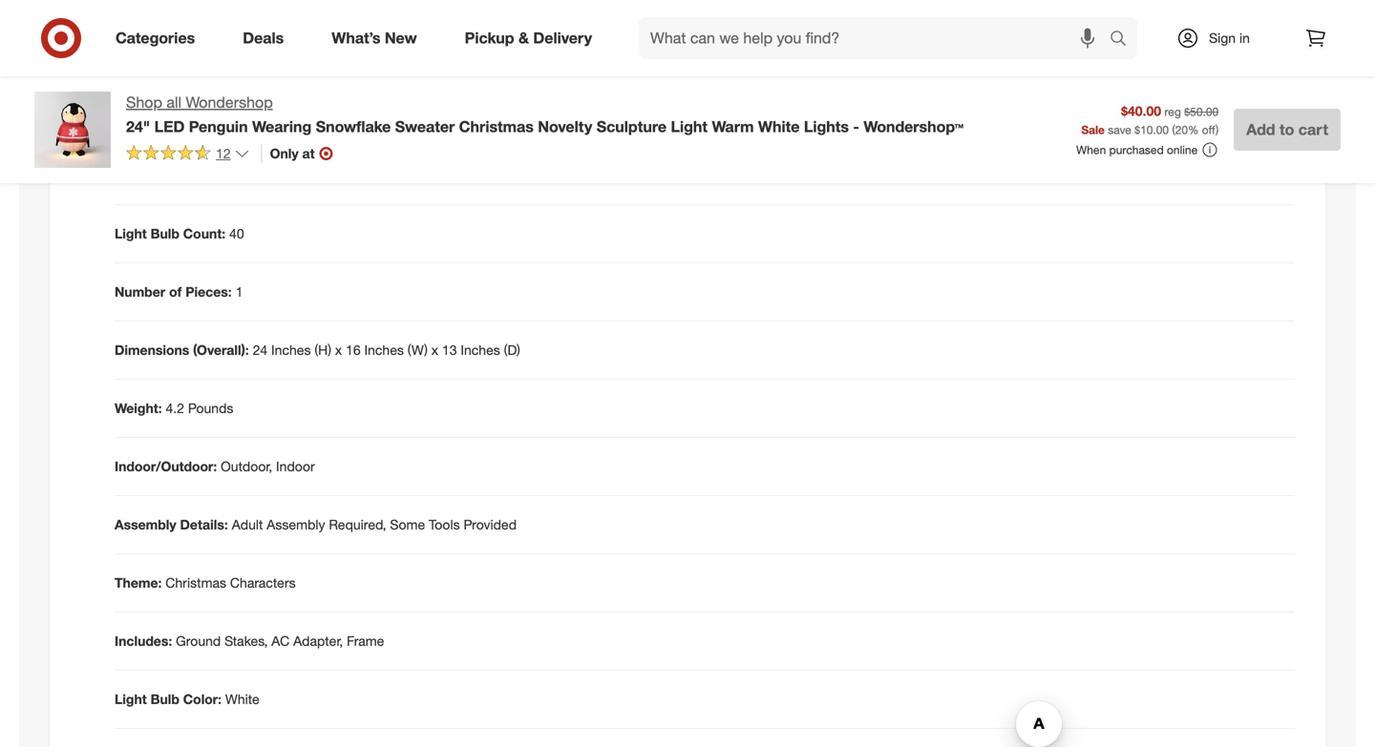 Task type: locate. For each thing, give the bounding box(es) containing it.
the
[[795, 36, 814, 53]]

2 bulb from the top
[[150, 691, 179, 708]]

1 horizontal spatial novelty
[[538, 117, 592, 136]]

(overall):
[[193, 342, 249, 359]]

1 horizontal spatial x
[[431, 342, 438, 359]]

1 vertical spatial christmas
[[165, 575, 226, 592]]

adult
[[232, 517, 263, 533]]

theme: christmas characters
[[115, 575, 296, 592]]

0 vertical spatial light
[[671, 117, 708, 136]]

warm
[[712, 117, 754, 136]]

inches right 16
[[364, 342, 404, 359]]

0 horizontal spatial x
[[335, 342, 342, 359]]

to
[[779, 36, 791, 53], [1280, 120, 1294, 139]]

in
[[1239, 30, 1250, 46]]

assembly left details:
[[115, 517, 176, 533]]

to right add
[[1280, 120, 1294, 139]]

both
[[190, 36, 218, 53]]

$40.00
[[1121, 103, 1161, 119]]

12 link
[[126, 144, 250, 166]]

dimensions
[[115, 342, 189, 359]]

1 horizontal spatial christmas
[[459, 117, 534, 136]]

light left warm
[[671, 117, 708, 136]]

bulb left 'color:'
[[150, 691, 179, 708]]

dimensions (overall): 24 inches (h) x 16 inches (w) x 13 inches (d)
[[115, 342, 520, 359]]

1 horizontal spatial to
[[1280, 120, 1294, 139]]

(shape)
[[226, 167, 270, 184]]

number of pieces: 1
[[115, 284, 243, 300]]

novelty
[[538, 117, 592, 136], [177, 167, 222, 184]]

add
[[1246, 120, 1275, 139]]

1 horizontal spatial white
[[758, 117, 800, 136]]

light
[[671, 117, 708, 136], [115, 225, 147, 242], [115, 691, 147, 708]]

deals link
[[227, 17, 308, 59]]

sale
[[1081, 123, 1105, 137]]

sweater
[[395, 117, 455, 136]]

save
[[1108, 123, 1131, 137]]

0 vertical spatial white
[[758, 117, 800, 136]]

shop all wondershop 24" led penguin wearing snowflake sweater christmas novelty sculpture light warm white lights - wondershop™
[[126, 93, 964, 136]]

when
[[1076, 143, 1106, 157]]

inches
[[271, 342, 311, 359], [364, 342, 404, 359], [461, 342, 500, 359]]

great
[[134, 36, 167, 53]]

%
[[1188, 123, 1199, 137]]

christmas right sweater at top
[[459, 117, 534, 136]]

inches right 13
[[461, 342, 500, 359]]

ground
[[176, 633, 221, 650]]

1 x from the left
[[335, 342, 342, 359]]

sign in link
[[1160, 17, 1280, 59]]

sign
[[1209, 30, 1236, 46]]

bulb for color:
[[150, 691, 179, 708]]

light inside shop all wondershop 24" led penguin wearing snowflake sweater christmas novelty sculpture light warm white lights - wondershop™
[[671, 117, 708, 136]]

theme:
[[115, 575, 162, 592]]

assembly
[[115, 517, 176, 533], [267, 517, 325, 533]]

&
[[519, 29, 529, 47]]

pickup & delivery link
[[448, 17, 616, 59]]

pounds
[[188, 400, 233, 417]]

2 vertical spatial light
[[115, 691, 147, 708]]

light for light bulb color: white
[[115, 691, 147, 708]]

1 bulb from the top
[[150, 225, 179, 242]]

ac
[[271, 633, 290, 650]]

of
[[169, 284, 182, 300]]

light for light bulb count: 40
[[115, 225, 147, 242]]

white right 'color:'
[[225, 691, 259, 708]]

welcome to the wondershop™.
[[720, 36, 904, 53]]

led
[[154, 117, 185, 136]]

bulb for count:
[[150, 225, 179, 242]]

24"
[[126, 117, 150, 136]]

bulb
[[150, 225, 179, 242], [150, 691, 179, 708]]

delivery
[[533, 29, 592, 47]]

stakes,
[[225, 633, 268, 650]]

light up number
[[115, 225, 147, 242]]

novelty down 12 link
[[177, 167, 222, 184]]

white right warm
[[758, 117, 800, 136]]

shop
[[126, 93, 162, 112]]

3 inches from the left
[[461, 342, 500, 359]]

1 vertical spatial novelty
[[177, 167, 222, 184]]

christmas right theme:
[[165, 575, 226, 592]]

categories
[[116, 29, 195, 47]]

all
[[167, 93, 181, 112]]

inches right the 24
[[271, 342, 311, 359]]

1 horizontal spatial inches
[[364, 342, 404, 359]]

light bulb count: 40
[[115, 225, 244, 242]]

only
[[270, 145, 299, 162]]

$40.00 reg $50.00 sale save $ 10.00 ( 20 % off )
[[1081, 103, 1219, 137]]

x left 16
[[335, 342, 342, 359]]

add to cart
[[1246, 120, 1328, 139]]

assembly right 'adult'
[[267, 517, 325, 533]]

x left 13
[[431, 342, 438, 359]]

outdoor,
[[221, 458, 272, 475]]

1 vertical spatial white
[[225, 691, 259, 708]]

weight:
[[115, 400, 162, 417]]

lights
[[804, 117, 849, 136]]

for
[[171, 36, 187, 53]]

count:
[[183, 225, 226, 242]]

christmas
[[459, 117, 534, 136], [165, 575, 226, 592]]

sign in
[[1209, 30, 1250, 46]]

-
[[853, 117, 859, 136]]

bulb left count:
[[150, 225, 179, 242]]

new
[[385, 29, 417, 47]]

1 vertical spatial bulb
[[150, 691, 179, 708]]

novelty left sculpture
[[538, 117, 592, 136]]

0 vertical spatial christmas
[[459, 117, 534, 136]]

pickup
[[465, 29, 514, 47]]

(
[[1172, 123, 1175, 137]]

20
[[1175, 123, 1188, 137]]

0 vertical spatial novelty
[[538, 117, 592, 136]]

to inside add to cart "button"
[[1280, 120, 1294, 139]]

white
[[758, 117, 800, 136], [225, 691, 259, 708]]

2 inches from the left
[[364, 342, 404, 359]]

0 horizontal spatial to
[[779, 36, 791, 53]]

light down includes:
[[115, 691, 147, 708]]

1 vertical spatial to
[[1280, 120, 1294, 139]]

to left the
[[779, 36, 791, 53]]

1 horizontal spatial assembly
[[267, 517, 325, 533]]

4.2
[[166, 400, 184, 417]]

1 inches from the left
[[271, 342, 311, 359]]

0 horizontal spatial assembly
[[115, 517, 176, 533]]

search
[[1101, 31, 1147, 49]]

x
[[335, 342, 342, 359], [431, 342, 438, 359]]

0 horizontal spatial inches
[[271, 342, 311, 359]]

2 horizontal spatial inches
[[461, 342, 500, 359]]

weight: 4.2 pounds
[[115, 400, 233, 417]]

off
[[1202, 123, 1216, 137]]

1 vertical spatial light
[[115, 225, 147, 242]]

$
[[1135, 123, 1140, 137]]

0 vertical spatial to
[[779, 36, 791, 53]]

0 vertical spatial bulb
[[150, 225, 179, 242]]

features: novelty (shape)
[[115, 167, 270, 184]]



Task type: vqa. For each thing, say whether or not it's contained in the screenshot.
K8
no



Task type: describe. For each thing, give the bounding box(es) containing it.
wondershop™
[[864, 117, 964, 136]]

wondershop
[[186, 93, 273, 112]]

characters
[[230, 575, 296, 592]]

penguin
[[189, 117, 248, 136]]

categories link
[[99, 17, 219, 59]]

13
[[442, 342, 457, 359]]

indoor/outdoor: outdoor, indoor
[[115, 458, 315, 475]]

assembly details: adult assembly required, some tools provided
[[115, 517, 517, 533]]

adapter,
[[293, 633, 343, 650]]

great for both indoor and outdoor use
[[134, 36, 362, 53]]

indoor
[[221, 36, 260, 53]]

12
[[216, 145, 231, 162]]

christmas inside shop all wondershop 24" led penguin wearing snowflake sweater christmas novelty sculpture light warm white lights - wondershop™
[[459, 117, 534, 136]]

purchased
[[1109, 143, 1164, 157]]

(d)
[[504, 342, 520, 359]]

2 x from the left
[[431, 342, 438, 359]]

add to cart button
[[1234, 109, 1341, 151]]

0 horizontal spatial christmas
[[165, 575, 226, 592]]

and
[[263, 36, 286, 53]]

frame
[[347, 633, 384, 650]]

indoor/outdoor:
[[115, 458, 217, 475]]

when purchased online
[[1076, 143, 1198, 157]]

white inside shop all wondershop 24" led penguin wearing snowflake sweater christmas novelty sculpture light warm white lights - wondershop™
[[758, 117, 800, 136]]

includes: ground stakes, ac adapter, frame
[[115, 633, 384, 650]]

24
[[253, 342, 268, 359]]

16
[[346, 342, 361, 359]]

indoor
[[276, 458, 315, 475]]

features:
[[115, 167, 174, 184]]

online
[[1167, 143, 1198, 157]]

pieces:
[[185, 284, 232, 300]]

novelty inside shop all wondershop 24" led penguin wearing snowflake sweater christmas novelty sculpture light warm white lights - wondershop™
[[538, 117, 592, 136]]

some
[[390, 517, 425, 533]]

)
[[1216, 123, 1219, 137]]

40
[[229, 225, 244, 242]]

What can we help you find? suggestions appear below search field
[[639, 17, 1114, 59]]

specifications
[[115, 117, 237, 139]]

use
[[340, 36, 362, 53]]

deals
[[243, 29, 284, 47]]

1
[[235, 284, 243, 300]]

10.00
[[1140, 123, 1169, 137]]

only at
[[270, 145, 315, 162]]

1 assembly from the left
[[115, 517, 176, 533]]

cart
[[1299, 120, 1328, 139]]

outdoor
[[290, 36, 337, 53]]

tools
[[429, 517, 460, 533]]

light bulb color: white
[[115, 691, 259, 708]]

required,
[[329, 517, 386, 533]]

what's new
[[332, 29, 417, 47]]

image of 24" led penguin wearing snowflake sweater christmas novelty sculpture light warm white lights - wondershop™ image
[[34, 92, 111, 168]]

0 horizontal spatial novelty
[[177, 167, 222, 184]]

specifications button
[[65, 98, 1310, 159]]

reg
[[1164, 105, 1181, 119]]

what's new link
[[315, 17, 441, 59]]

(h)
[[315, 342, 331, 359]]

2 assembly from the left
[[267, 517, 325, 533]]

provided
[[464, 517, 517, 533]]

what's
[[332, 29, 380, 47]]

number
[[115, 284, 165, 300]]

at
[[302, 145, 315, 162]]

wondershop™.
[[817, 36, 904, 53]]

to for add
[[1280, 120, 1294, 139]]

search button
[[1101, 17, 1147, 63]]

0 horizontal spatial white
[[225, 691, 259, 708]]

welcome
[[720, 36, 775, 53]]

$50.00
[[1184, 105, 1219, 119]]

(w)
[[408, 342, 428, 359]]

details:
[[180, 517, 228, 533]]

color:
[[183, 691, 222, 708]]

to for welcome
[[779, 36, 791, 53]]

sculpture
[[597, 117, 667, 136]]



